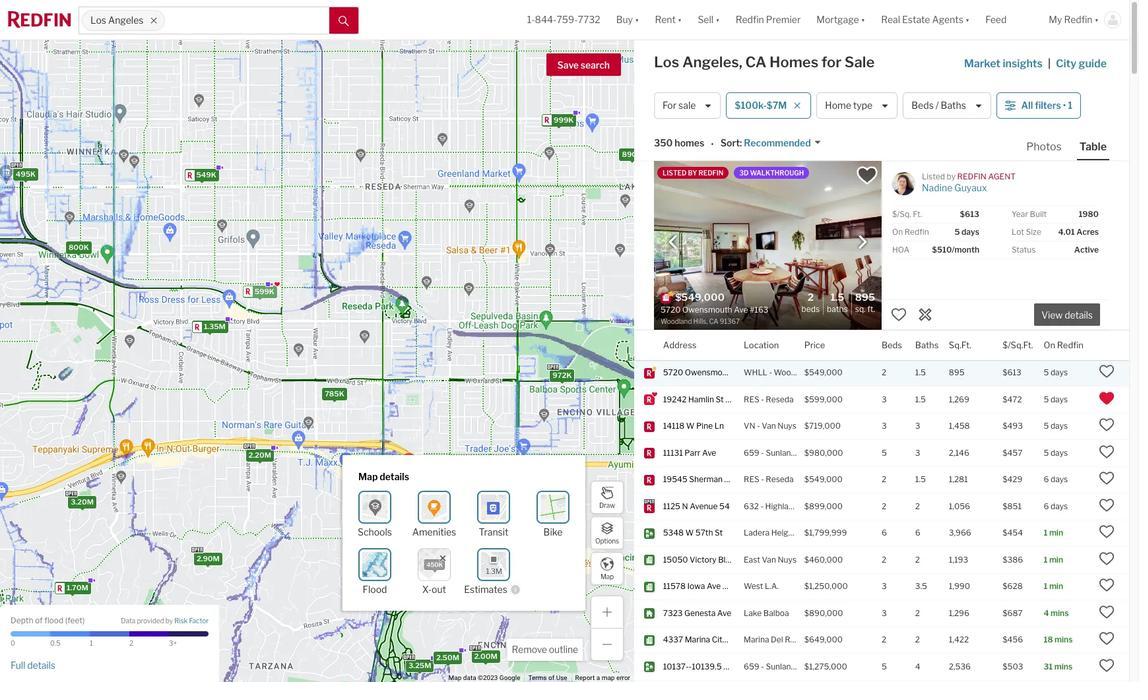 Task type: vqa. For each thing, say whether or not it's contained in the screenshot.


Task type: locate. For each thing, give the bounding box(es) containing it.
redfin down view details
[[1058, 340, 1084, 350]]

2 vertical spatial mins
[[1055, 662, 1073, 672]]

factor
[[189, 618, 209, 625]]

a
[[597, 675, 600, 682]]

6
[[1044, 475, 1049, 485], [1044, 502, 1049, 512], [882, 528, 887, 538], [916, 528, 921, 538]]

type
[[854, 100, 873, 111]]

1 nuys from the top
[[778, 421, 797, 431]]

lake balboa
[[744, 609, 789, 619]]

2 vertical spatial baths
[[916, 340, 939, 350]]

beds left baths button
[[882, 340, 903, 350]]

hills
[[813, 368, 829, 378]]

beds inside button
[[912, 100, 934, 111]]

marina right "4337"
[[685, 635, 711, 645]]

nuys left $719,000
[[778, 421, 797, 431]]

0 vertical spatial sunland/tujunga
[[766, 448, 828, 458]]

schools
[[358, 527, 392, 538]]

1 horizontal spatial beds
[[882, 340, 903, 350]]

van
[[762, 421, 776, 431], [762, 555, 776, 565]]

1 vertical spatial reseda
[[766, 475, 794, 485]]

0 vertical spatial on redfin
[[893, 227, 929, 237]]

1 min from the top
[[1050, 528, 1064, 538]]

google
[[500, 675, 521, 682]]

1 min right the $454 in the bottom right of the page
[[1044, 528, 1064, 538]]

8 favorite this home image from the top
[[1099, 658, 1115, 674]]

sunland/tujunga down $719,000
[[766, 448, 828, 458]]

659 down vn
[[744, 448, 760, 458]]

on redfin down view details
[[1044, 340, 1084, 350]]

895 up sq. on the right top
[[855, 292, 875, 304]]

2 horizontal spatial beds
[[912, 100, 934, 111]]

1 marina from the left
[[685, 635, 711, 645]]

res for #31
[[744, 475, 760, 485]]

map inside button
[[601, 573, 614, 581]]

1 right $386
[[1044, 555, 1048, 565]]

beds for 'beds' 'button'
[[882, 340, 903, 350]]

ave for genesta
[[718, 609, 732, 619]]

2 res - reseda from the top
[[744, 475, 794, 485]]

495k
[[15, 169, 35, 178]]

1 6 days from the top
[[1044, 475, 1068, 485]]

4 favorite this home image from the top
[[1099, 524, 1115, 540]]

2 1 min from the top
[[1044, 555, 1064, 565]]

1 horizontal spatial baths
[[916, 340, 939, 350]]

$/sq. ft.
[[893, 209, 922, 219]]

next button image
[[856, 235, 870, 249]]

1 vertical spatial 6 days
[[1044, 502, 1068, 512]]

map inside dialog
[[359, 472, 378, 483]]

$100k-
[[735, 100, 767, 111]]

3
[[882, 395, 887, 405], [882, 421, 887, 431], [916, 421, 921, 431], [916, 448, 921, 458], [882, 582, 887, 592], [882, 609, 887, 619]]

0 horizontal spatial city
[[712, 635, 727, 645]]

of left use
[[549, 675, 555, 682]]

los down rent ▾ dropdown button
[[654, 53, 680, 71]]

2 vertical spatial map
[[449, 675, 462, 682]]

options
[[596, 537, 619, 545]]

$1,250,000
[[805, 582, 848, 592]]

1 horizontal spatial map
[[449, 675, 462, 682]]

nuys down heights
[[778, 555, 797, 565]]

1 van from the top
[[762, 421, 776, 431]]

1 up 4 mins
[[1044, 582, 1048, 592]]

1 vertical spatial mins
[[1055, 635, 1073, 645]]

out
[[432, 584, 446, 595]]

2 vertical spatial beds
[[882, 340, 903, 350]]

1.5 left 1,269
[[916, 395, 926, 405]]

0 horizontal spatial beds
[[802, 304, 820, 314]]

baths down 'x-out this home' image
[[916, 340, 939, 350]]

1 $549,000 from the top
[[805, 368, 843, 378]]

reseda for $599,000
[[766, 395, 794, 405]]

3 for 3.5
[[882, 582, 887, 592]]

1 vertical spatial w
[[686, 528, 694, 538]]

save
[[558, 59, 579, 71]]

$460,000
[[805, 555, 843, 565]]

1.5 right 2 beds
[[831, 292, 845, 304]]

redfin inside "button"
[[736, 14, 764, 25]]

• for 350 homes •
[[711, 138, 714, 150]]

home
[[826, 100, 852, 111]]

ave left #163
[[737, 368, 751, 378]]

0 vertical spatial 6 days
[[1044, 475, 1068, 485]]

• inside button
[[1063, 100, 1067, 111]]

mins right 31 at the bottom of the page
[[1055, 662, 1073, 672]]

3 favorite this home image from the top
[[1099, 498, 1115, 514]]

map up schools button at the bottom of page
[[359, 472, 378, 483]]

3 for 1.5
[[882, 395, 887, 405]]

1 min for $386
[[1044, 555, 1064, 565]]

1 min up 4 mins
[[1044, 582, 1064, 592]]

None search field
[[165, 7, 329, 34]]

van right vn
[[762, 421, 776, 431]]

1 vertical spatial min
[[1050, 555, 1064, 565]]

by up nadine guyaux link
[[947, 172, 956, 182]]

map
[[602, 675, 615, 682]]

ave right genesta
[[718, 609, 732, 619]]

1 inside button
[[1068, 100, 1073, 111]]

min right the $454 in the bottom right of the page
[[1050, 528, 1064, 538]]

1 vertical spatial los
[[654, 53, 680, 71]]

1 vertical spatial by
[[166, 618, 173, 625]]

1 for $628
[[1044, 582, 1048, 592]]

1 1 min from the top
[[1044, 528, 1064, 538]]

sq.
[[856, 304, 866, 314]]

• for all filters • 1
[[1063, 100, 1067, 111]]

res - reseda for 19242 hamlin st #3
[[744, 395, 794, 405]]

1.5 for 1,269
[[916, 395, 926, 405]]

sale
[[679, 100, 696, 111]]

feed button
[[978, 0, 1041, 40]]

w for 14118
[[687, 421, 695, 431]]

• left sort
[[711, 138, 714, 150]]

1,990
[[949, 582, 971, 592]]

1 horizontal spatial •
[[1063, 100, 1067, 111]]

redfin down $/sq. ft.
[[905, 227, 929, 237]]

reseda up 632 - highland park
[[766, 475, 794, 485]]

0 horizontal spatial •
[[711, 138, 714, 150]]

ave inside 'link'
[[737, 368, 751, 378]]

0 horizontal spatial of
[[35, 616, 43, 626]]

1 sunland/tujunga from the top
[[766, 448, 828, 458]]

favorite this home image for $503
[[1099, 658, 1115, 674]]

res right #3
[[744, 395, 760, 405]]

5 ▾ from the left
[[966, 14, 970, 25]]

1 vertical spatial res
[[744, 475, 760, 485]]

0 horizontal spatial redfin
[[699, 169, 724, 177]]

reseda for $549,000
[[766, 475, 794, 485]]

redfin inside listed by redfin agent nadine guyaux
[[958, 172, 987, 182]]

2 vertical spatial min
[[1050, 582, 1064, 592]]

1 vertical spatial baths
[[827, 304, 848, 314]]

0 horizontal spatial on
[[893, 227, 903, 237]]

buy ▾ button
[[616, 0, 639, 40]]

$549,000 up $899,000
[[805, 475, 843, 485]]

0 horizontal spatial details
[[27, 660, 55, 671]]

beds
[[912, 100, 934, 111], [802, 304, 820, 314], [882, 340, 903, 350]]

0 vertical spatial van
[[762, 421, 776, 431]]

6 days right $429
[[1044, 475, 1068, 485]]

6 favorite this home image from the top
[[1099, 578, 1115, 594]]

dialog
[[343, 456, 586, 611]]

0 vertical spatial 659
[[744, 448, 760, 458]]

659 - sunland/tujunga down vn - van nuys
[[744, 448, 828, 458]]

1 vertical spatial on
[[1044, 340, 1056, 350]]

1 res - reseda from the top
[[744, 395, 794, 405]]

0 vertical spatial $549,000
[[805, 368, 843, 378]]

1.5 for 1,281
[[916, 475, 926, 485]]

ln
[[715, 421, 724, 431]]

days for $851
[[1051, 502, 1068, 512]]

map left data on the left of the page
[[449, 675, 462, 682]]

los for los angeles, ca homes for sale
[[654, 53, 680, 71]]

baths inside button
[[941, 100, 967, 111]]

vn
[[744, 421, 756, 431]]

2 sunland/tujunga from the top
[[766, 662, 828, 672]]

0 vertical spatial beds
[[912, 100, 934, 111]]

5 days down on redfin 'button'
[[1044, 368, 1068, 378]]

draw button
[[591, 481, 624, 514]]

x-out
[[423, 584, 446, 595]]

3 for 3
[[882, 421, 887, 431]]

res for #3
[[744, 395, 760, 405]]

2 $549,000 from the top
[[805, 475, 843, 485]]

sort :
[[721, 138, 742, 149]]

▾ right rent
[[678, 14, 682, 25]]

$510/month
[[932, 245, 980, 255]]

favorite this home image for $457
[[1099, 444, 1115, 460]]

redfin for listed by redfin
[[699, 169, 724, 177]]

1 horizontal spatial redfin
[[958, 172, 987, 182]]

redfin left the "premier"
[[736, 14, 764, 25]]

1 vertical spatial $549,000
[[805, 475, 843, 485]]

6 days for $429
[[1044, 475, 1068, 485]]

4 left 2,536
[[916, 662, 921, 672]]

ave left #101
[[707, 582, 721, 592]]

w left 57th
[[686, 528, 694, 538]]

0 vertical spatial baths
[[941, 100, 967, 111]]

beds left 1.5 baths
[[802, 304, 820, 314]]

ladera heights $1,799,999
[[744, 528, 847, 538]]

15050
[[663, 555, 688, 565]]

5 days
[[955, 227, 980, 237], [1044, 368, 1068, 378], [1044, 395, 1068, 405], [1044, 421, 1068, 431], [1044, 448, 1068, 458]]

1-844-759-7732 link
[[527, 14, 601, 25]]

1 vertical spatial city
[[712, 635, 727, 645]]

3 left 2,146
[[916, 448, 921, 458]]

890k
[[622, 150, 642, 159]]

659 down #1137 on the bottom right of page
[[744, 662, 760, 672]]

baths left sq. on the right top
[[827, 304, 848, 314]]

0 horizontal spatial marina
[[685, 635, 711, 645]]

3 left 3.5
[[882, 582, 887, 592]]

2 6 days from the top
[[1044, 502, 1068, 512]]

5 right $457
[[1044, 448, 1049, 458]]

3 down 'beds' 'button'
[[882, 395, 887, 405]]

0 vertical spatial city
[[1056, 57, 1077, 70]]

1 vertical spatial 659
[[744, 662, 760, 672]]

days for $429
[[1051, 475, 1068, 485]]

1 vertical spatial beds
[[802, 304, 820, 314]]

res - reseda up 632 - highland park
[[744, 475, 794, 485]]

6 right $429
[[1044, 475, 1049, 485]]

2 vertical spatial details
[[27, 660, 55, 671]]

4 ▾ from the left
[[861, 14, 866, 25]]

0 vertical spatial 1 min
[[1044, 528, 1064, 538]]

659 - sunland/tujunga for $1,275,000
[[744, 662, 828, 672]]

by left risk
[[166, 618, 173, 625]]

2 van from the top
[[762, 555, 776, 565]]

0 vertical spatial of
[[35, 616, 43, 626]]

895 sq. ft.
[[855, 292, 875, 314]]

use
[[556, 675, 568, 682]]

1 659 - sunland/tujunga from the top
[[744, 448, 828, 458]]

1 vertical spatial $613
[[1003, 368, 1022, 378]]

1 horizontal spatial 895
[[949, 368, 965, 378]]

full details button
[[11, 660, 55, 672]]

19242
[[663, 395, 687, 405]]

2 vertical spatial 1 min
[[1044, 582, 1064, 592]]

ave for parr
[[702, 448, 717, 458]]

los left angeles
[[90, 15, 106, 26]]

▾ right my
[[1095, 14, 1099, 25]]

1 horizontal spatial city
[[1056, 57, 1077, 70]]

©2023
[[478, 675, 498, 682]]

2 res from the top
[[744, 475, 760, 485]]

1,458
[[949, 421, 970, 431]]

3 min from the top
[[1050, 582, 1064, 592]]

5 right $1,275,000
[[882, 662, 887, 672]]

2 reseda from the top
[[766, 475, 794, 485]]

5348
[[663, 528, 684, 538]]

1 vertical spatial sunland/tujunga
[[766, 662, 828, 672]]

of left flood
[[35, 616, 43, 626]]

ft. right $/sq.
[[913, 209, 922, 219]]

city right |
[[1056, 57, 1077, 70]]

by
[[947, 172, 956, 182], [166, 618, 173, 625]]

marina left del
[[744, 635, 770, 645]]

1 ▾ from the left
[[635, 14, 639, 25]]

remove $100k-$7m image
[[794, 102, 802, 110]]

1 vertical spatial details
[[380, 472, 409, 483]]

659 for 11131 parr ave
[[744, 448, 760, 458]]

$1,275,000
[[805, 662, 848, 672]]

st right 57th
[[715, 528, 723, 538]]

min
[[1050, 528, 1064, 538], [1050, 555, 1064, 565], [1050, 582, 1064, 592]]

1 vertical spatial map
[[601, 573, 614, 581]]

2.50m
[[436, 654, 459, 663]]

on up the "hoa"
[[893, 227, 903, 237]]

outline
[[549, 644, 578, 656]]

3 right $719,000
[[882, 421, 887, 431]]

favorite this home image for $386
[[1099, 551, 1115, 567]]

2.90m
[[196, 554, 219, 563]]

res
[[744, 395, 760, 405], [744, 475, 760, 485]]

0 vertical spatial by
[[947, 172, 956, 182]]

4 up '18'
[[1044, 609, 1050, 619]]

1-
[[527, 14, 535, 25]]

details
[[1065, 310, 1093, 321], [380, 472, 409, 483], [27, 660, 55, 671]]

1.5 left 1,281 in the bottom right of the page
[[916, 475, 926, 485]]

los
[[90, 15, 106, 26], [654, 53, 680, 71]]

draw
[[599, 501, 615, 509]]

favorite button image
[[856, 164, 879, 187]]

5720
[[663, 368, 684, 378]]

5 favorite this home image from the top
[[1099, 551, 1115, 567]]

2 horizontal spatial map
[[601, 573, 614, 581]]

details up schools button at the bottom of page
[[380, 472, 409, 483]]

ave inside "link"
[[702, 448, 717, 458]]

- for 11131 parr ave
[[761, 448, 764, 458]]

1 vertical spatial on redfin
[[1044, 340, 1084, 350]]

agents
[[933, 14, 964, 25]]

baths right /
[[941, 100, 967, 111]]

1 min for $628
[[1044, 582, 1064, 592]]

days for $493
[[1051, 421, 1068, 431]]

• right filters at the top of the page
[[1063, 100, 1067, 111]]

redfin for listed by redfin agent nadine guyaux
[[958, 172, 987, 182]]

6 ▾ from the left
[[1095, 14, 1099, 25]]

• inside the 350 homes •
[[711, 138, 714, 150]]

details for view details
[[1065, 310, 1093, 321]]

2 horizontal spatial baths
[[941, 100, 967, 111]]

days right $457
[[1051, 448, 1068, 458]]

schools button
[[358, 491, 392, 538]]

1 vertical spatial 659 - sunland/tujunga
[[744, 662, 828, 672]]

0 vertical spatial nuys
[[778, 421, 797, 431]]

0 horizontal spatial 895
[[855, 292, 875, 304]]

favorite this home image for $628
[[1099, 578, 1115, 594]]

1 vertical spatial ft.
[[868, 304, 875, 314]]

van right east
[[762, 555, 776, 565]]

1 horizontal spatial 4
[[1044, 609, 1050, 619]]

favorite this home image for $613
[[1099, 364, 1115, 380]]

favorite this home image
[[1099, 364, 1115, 380], [1099, 444, 1115, 460], [1099, 498, 1115, 514], [1099, 524, 1115, 540], [1099, 551, 1115, 567], [1099, 578, 1115, 594], [1099, 631, 1115, 647], [1099, 658, 1115, 674]]

0 vertical spatial res - reseda
[[744, 395, 794, 405]]

st left #3
[[716, 395, 724, 405]]

1 vertical spatial of
[[549, 675, 555, 682]]

of for terms
[[549, 675, 555, 682]]

▾ for buy ▾
[[635, 14, 639, 25]]

- for 19242 hamlin st #3
[[761, 395, 764, 405]]

details for map details
[[380, 472, 409, 483]]

▾ for sell ▾
[[716, 14, 720, 25]]

city left dr
[[712, 635, 727, 645]]

1 659 from the top
[[744, 448, 760, 458]]

2 659 - sunland/tujunga from the top
[[744, 662, 828, 672]]

1 horizontal spatial los
[[654, 53, 680, 71]]

0 vertical spatial details
[[1065, 310, 1093, 321]]

favorite this home image
[[891, 307, 907, 323], [1099, 418, 1115, 433], [1099, 471, 1115, 487], [1099, 605, 1115, 621]]

▾ right agents
[[966, 14, 970, 25]]

$613 down guyaux
[[960, 209, 980, 219]]

heading
[[661, 291, 768, 327]]

10139.5
[[692, 662, 722, 672]]

0 vertical spatial res
[[744, 395, 760, 405]]

1 favorite this home image from the top
[[1099, 364, 1115, 380]]

(
[[65, 616, 67, 626]]

11578 iowa ave #101 link
[[663, 582, 740, 593]]

2 ▾ from the left
[[678, 14, 682, 25]]

min up 4 mins
[[1050, 582, 1064, 592]]

1 vertical spatial van
[[762, 555, 776, 565]]

0 horizontal spatial by
[[166, 618, 173, 625]]

1 reseda from the top
[[766, 395, 794, 405]]

submit search image
[[339, 16, 349, 26]]

0 vertical spatial mins
[[1051, 609, 1069, 619]]

days up $510/month
[[962, 227, 980, 237]]

1,056
[[949, 502, 971, 512]]

3 ▾ from the left
[[716, 14, 720, 25]]

5720 owensmouth ave #163
[[663, 368, 771, 378]]

previous button image
[[667, 235, 680, 249]]

0 vertical spatial map
[[359, 472, 378, 483]]

days right $429
[[1051, 475, 1068, 485]]

5 days right $457
[[1044, 448, 1068, 458]]

1 right filters at the top of the page
[[1068, 100, 1073, 111]]

1 res from the top
[[744, 395, 760, 405]]

2 659 from the top
[[744, 662, 760, 672]]

2 min from the top
[[1050, 555, 1064, 565]]

1 horizontal spatial marina
[[744, 635, 770, 645]]

1980
[[1079, 209, 1099, 219]]

all filters • 1
[[1022, 100, 1073, 111]]

redfin premier
[[736, 14, 801, 25]]

beds left /
[[912, 100, 934, 111]]

$549,000 for res - reseda
[[805, 475, 843, 485]]

1 vertical spatial res - reseda
[[744, 475, 794, 485]]

0 vertical spatial 895
[[855, 292, 875, 304]]

1 vertical spatial 4
[[916, 662, 921, 672]]

2
[[808, 292, 814, 304], [882, 368, 887, 378], [882, 475, 887, 485], [882, 502, 887, 512], [916, 502, 920, 512], [882, 555, 887, 565], [916, 555, 920, 565], [916, 609, 920, 619], [882, 635, 887, 645], [916, 635, 920, 645], [129, 640, 133, 648]]

sunland/tujunga down marina del rey $649,000
[[766, 662, 828, 672]]

$890,000
[[805, 609, 843, 619]]

mins up the 18 mins
[[1051, 609, 1069, 619]]

895 up 1,269
[[949, 368, 965, 378]]

mins right '18'
[[1055, 635, 1073, 645]]

beds for beds / baths
[[912, 100, 934, 111]]

iowa
[[688, 582, 705, 592]]

res - reseda up vn - van nuys
[[744, 395, 794, 405]]

1 vertical spatial 1 min
[[1044, 555, 1064, 565]]

3 1 min from the top
[[1044, 582, 1064, 592]]

0 vertical spatial w
[[687, 421, 695, 431]]

1 vertical spatial nuys
[[778, 555, 797, 565]]

$613 up $472
[[1003, 368, 1022, 378]]

1.5 inside 1.5 baths
[[831, 292, 845, 304]]

1 vertical spatial 895
[[949, 368, 965, 378]]

dialog containing map details
[[343, 456, 586, 611]]

0 vertical spatial los
[[90, 15, 106, 26]]

1 for $386
[[1044, 555, 1048, 565]]

▾ right buy
[[635, 14, 639, 25]]

for sale
[[663, 100, 696, 111]]

days down on redfin 'button'
[[1051, 368, 1068, 378]]

0 horizontal spatial map
[[359, 472, 378, 483]]

3.20m
[[70, 498, 93, 507]]

6 days right $851
[[1044, 502, 1068, 512]]

7323 genesta ave
[[663, 609, 732, 619]]

844-
[[535, 14, 557, 25]]

favorite this home image for 5 days
[[1099, 418, 1115, 433]]

map for map data ©2023 google
[[449, 675, 462, 682]]

2 horizontal spatial details
[[1065, 310, 1093, 321]]

11578 iowa ave #101 west l.a.
[[663, 582, 779, 592]]

1 horizontal spatial details
[[380, 472, 409, 483]]

0 horizontal spatial ft.
[[868, 304, 875, 314]]

ave right the parr
[[702, 448, 717, 458]]

7 favorite this home image from the top
[[1099, 631, 1115, 647]]

reseda down whll - woodland hills
[[766, 395, 794, 405]]

0 vertical spatial reseda
[[766, 395, 794, 405]]

res right way
[[744, 475, 760, 485]]

0 vertical spatial $613
[[960, 209, 980, 219]]

$100k-$7m button
[[727, 92, 812, 119]]

5 days for $457
[[1044, 448, 1068, 458]]

details right full
[[27, 660, 55, 671]]

659 - sunland/tujunga for $980,000
[[744, 448, 828, 458]]

view
[[1042, 310, 1063, 321]]

▾ for rent ▾
[[678, 14, 682, 25]]

0 vertical spatial •
[[1063, 100, 1067, 111]]

favorite this home image for 4 mins
[[1099, 605, 1115, 621]]

favorite this home image for 6 days
[[1099, 471, 1115, 487]]

0 vertical spatial 659 - sunland/tujunga
[[744, 448, 828, 458]]

ft. right sq. on the right top
[[868, 304, 875, 314]]

0 horizontal spatial 4
[[916, 662, 921, 672]]

days
[[962, 227, 980, 237], [1051, 368, 1068, 378], [1051, 395, 1068, 405], [1051, 421, 1068, 431], [1051, 448, 1068, 458], [1051, 475, 1068, 485], [1051, 502, 1068, 512]]

lot size
[[1012, 227, 1042, 237]]

1 min right $386
[[1044, 555, 1064, 565]]

2 favorite this home image from the top
[[1099, 444, 1115, 460]]

5 right "$493"
[[1044, 421, 1049, 431]]

895 for 895
[[949, 368, 965, 378]]

transit button
[[477, 491, 510, 538]]

victory
[[690, 555, 717, 565]]

estimates button
[[464, 549, 523, 595]]

659 - sunland/tujunga down the 'rey'
[[744, 662, 828, 672]]

my redfin ▾
[[1049, 14, 1099, 25]]

1 horizontal spatial ft.
[[913, 209, 922, 219]]

0 horizontal spatial los
[[90, 15, 106, 26]]

▾ for mortgage ▾
[[861, 14, 866, 25]]

3 right the $890,000
[[882, 609, 887, 619]]

7323 genesta ave link
[[663, 609, 732, 620]]

0 vertical spatial 4
[[1044, 609, 1050, 619]]

659 - sunland/tujunga
[[744, 448, 828, 458], [744, 662, 828, 672]]

price
[[805, 340, 826, 350]]



Task type: describe. For each thing, give the bounding box(es) containing it.
favorite this home image for $851
[[1099, 498, 1115, 514]]

6 right $851
[[1044, 502, 1049, 512]]

report
[[575, 675, 595, 682]]

3 for 2
[[882, 609, 887, 619]]

x-out this home image
[[918, 307, 934, 323]]

mortgage
[[817, 14, 859, 25]]

3+
[[169, 640, 177, 648]]

terms of use link
[[528, 675, 568, 682]]

ave for owensmouth
[[737, 368, 751, 378]]

14118 w pine ln
[[663, 421, 724, 431]]

redfin right my
[[1065, 14, 1093, 25]]

address
[[663, 340, 697, 350]]

5 days for $472
[[1044, 395, 1068, 405]]

$628
[[1003, 582, 1023, 592]]

favorite this home image for $456
[[1099, 631, 1115, 647]]

1 horizontal spatial on redfin
[[1044, 340, 1084, 350]]

remove los angeles image
[[150, 17, 158, 24]]

los angeles
[[90, 15, 144, 26]]

heights
[[772, 528, 800, 538]]

0 vertical spatial ft.
[[913, 209, 922, 219]]

estate
[[903, 14, 931, 25]]

6 days for $851
[[1044, 502, 1068, 512]]

4.01 acres
[[1059, 227, 1099, 237]]

all filters • 1 button
[[997, 92, 1082, 119]]

5 right $980,000
[[882, 448, 887, 458]]

6 left 3,966
[[916, 528, 921, 538]]

n
[[682, 502, 688, 512]]

unfavorite this home image
[[1099, 391, 1115, 407]]

estimates
[[464, 584, 508, 595]]

2 nuys from the top
[[778, 555, 797, 565]]

375k
[[485, 485, 504, 494]]

5 up $510/month
[[955, 227, 960, 237]]

sunland/tujunga for $1,275,000
[[766, 662, 828, 672]]

#163
[[753, 368, 771, 378]]

0 horizontal spatial on redfin
[[893, 227, 929, 237]]

real estate agents ▾ button
[[874, 0, 978, 40]]

days for $457
[[1051, 448, 1068, 458]]

beds / baths
[[912, 100, 967, 111]]

3d
[[740, 169, 749, 177]]

redfin premier button
[[728, 0, 809, 40]]

759-
[[557, 14, 578, 25]]

350
[[654, 138, 673, 149]]

1,193
[[949, 555, 969, 565]]

days for $613
[[1051, 368, 1068, 378]]

nadine guyaux image
[[884, 172, 921, 209]]

4 for 4 mins
[[1044, 609, 1050, 619]]

homes
[[675, 138, 705, 149]]

days for $472
[[1051, 395, 1068, 405]]

5 down on redfin 'button'
[[1044, 368, 1049, 378]]

ft. inside 895 sq. ft.
[[868, 304, 875, 314]]

ca
[[746, 53, 767, 71]]

0 vertical spatial st
[[716, 395, 724, 405]]

5 right $472
[[1044, 395, 1049, 405]]

$980,000
[[805, 448, 843, 458]]

659 for 10137--10139.5 fernglen ave
[[744, 662, 760, 672]]

l.a.
[[765, 582, 779, 592]]

remove outline
[[512, 644, 578, 656]]

- for 14118 w pine ln
[[757, 421, 760, 431]]

by inside listed by redfin agent nadine guyaux
[[947, 172, 956, 182]]

map for map details
[[359, 472, 378, 483]]

map button
[[591, 553, 624, 586]]

4337
[[663, 635, 683, 645]]

google image
[[3, 666, 47, 683]]

map region
[[0, 0, 671, 683]]

4.01
[[1059, 227, 1075, 237]]

favorite button checkbox
[[856, 164, 879, 187]]

of for depth
[[35, 616, 43, 626]]

redfin inside 'button'
[[1058, 340, 1084, 350]]

full
[[11, 660, 25, 671]]

buy
[[616, 14, 633, 25]]

min for $628
[[1050, 582, 1064, 592]]

ave right 'fernglen'
[[758, 662, 772, 672]]

w for 5348
[[686, 528, 694, 538]]

market insights link
[[965, 43, 1043, 72]]

5348 w 57th st
[[663, 528, 723, 538]]

1 vertical spatial st
[[715, 528, 723, 538]]

highland
[[766, 502, 798, 512]]

19545 sherman way #31
[[663, 475, 756, 485]]

los angeles, ca homes for sale
[[654, 53, 875, 71]]

listed
[[663, 169, 687, 177]]

0 vertical spatial on
[[893, 227, 903, 237]]

19242 hamlin st #3 link
[[663, 395, 736, 406]]

31 mins
[[1044, 662, 1073, 672]]

x-
[[423, 584, 432, 595]]

2 inside 2 beds
[[808, 292, 814, 304]]

real
[[882, 14, 901, 25]]

sq.ft.
[[949, 340, 972, 350]]

- for 19545 sherman way #31
[[761, 475, 764, 485]]

rent ▾ button
[[655, 0, 682, 40]]

5 days for $613
[[1044, 368, 1068, 378]]

1 right 0.5
[[90, 640, 93, 648]]

5 days for $493
[[1044, 421, 1068, 431]]

1 for $454
[[1044, 528, 1048, 538]]

0 horizontal spatial baths
[[827, 304, 848, 314]]

#3
[[726, 395, 736, 405]]

3 left 1,458
[[916, 421, 921, 431]]

1,269
[[949, 395, 970, 405]]

- for 10137--10139.5 fernglen ave
[[761, 662, 764, 672]]

$899,000
[[805, 502, 843, 512]]

feed
[[986, 14, 1007, 25]]

lot
[[1012, 227, 1025, 237]]

1.35m
[[204, 322, 225, 331]]

listed
[[922, 172, 945, 182]]

rent ▾ button
[[647, 0, 690, 40]]

view details
[[1042, 310, 1093, 321]]

avenue
[[690, 502, 718, 512]]

1 min for $454
[[1044, 528, 1064, 538]]

ave for iowa
[[707, 582, 721, 592]]

on inside 'button'
[[1044, 340, 1056, 350]]

$549,000 for whll - woodland hills
[[805, 368, 843, 378]]

2.30m
[[166, 613, 189, 622]]

3,966
[[949, 528, 972, 538]]

flood
[[44, 616, 63, 626]]

mins for 18 mins
[[1055, 635, 1073, 645]]

guide
[[1079, 57, 1107, 70]]

15050 victory blvd #103 link
[[663, 555, 755, 566]]

park
[[800, 502, 817, 512]]

mins for 4 mins
[[1051, 609, 1069, 619]]

details for full details
[[27, 660, 55, 671]]

/
[[936, 100, 939, 111]]

5 days up $510/month
[[955, 227, 980, 237]]

sunland/tujunga for $980,000
[[766, 448, 828, 458]]

map data ©2023 google
[[449, 675, 521, 682]]

2 marina from the left
[[744, 635, 770, 645]]

$649,000
[[805, 635, 843, 645]]

1 horizontal spatial $613
[[1003, 368, 1022, 378]]

- for 1125 n avenue 54
[[761, 502, 764, 512]]

0 horizontal spatial $613
[[960, 209, 980, 219]]

res - reseda for 19545 sherman way #31
[[744, 475, 794, 485]]

woodland
[[774, 368, 812, 378]]

895 for 895 sq. ft.
[[855, 292, 875, 304]]

1,281
[[949, 475, 968, 485]]

sort
[[721, 138, 740, 149]]

11131
[[663, 448, 683, 458]]

2.20m
[[248, 450, 271, 460]]

mins for 31 mins
[[1055, 662, 1073, 672]]

- for 5720 owensmouth ave #163
[[769, 368, 772, 378]]

map for map
[[601, 573, 614, 581]]

4337 marina city dr #1137 link
[[663, 635, 761, 646]]

favorite this home image for $454
[[1099, 524, 1115, 540]]

marina del rey $649,000
[[744, 635, 843, 645]]

los for los angeles
[[90, 15, 106, 26]]

$/sq.ft. button
[[1003, 331, 1034, 360]]

$719,000
[[805, 421, 841, 431]]

way
[[725, 475, 741, 485]]

min for $386
[[1050, 555, 1064, 565]]

4 mins
[[1044, 609, 1069, 619]]

1.5 for 895
[[916, 368, 926, 378]]

amenities button
[[412, 491, 456, 538]]

rent ▾
[[655, 14, 682, 25]]

rey
[[785, 635, 799, 645]]

nadine guyaux link
[[922, 182, 987, 193]]

mortgage ▾ button
[[817, 0, 866, 40]]

)
[[83, 616, 85, 626]]

blvd
[[718, 555, 735, 565]]

sq.ft. button
[[949, 331, 972, 360]]

4 for 4
[[916, 662, 921, 672]]

min for $454
[[1050, 528, 1064, 538]]

photo of 5720 owensmouth ave #163, woodland hills, ca 91367 image
[[654, 161, 882, 330]]

$/sq.
[[893, 209, 912, 219]]

6 right $1,799,999
[[882, 528, 887, 538]]

city guide link
[[1056, 56, 1110, 72]]



